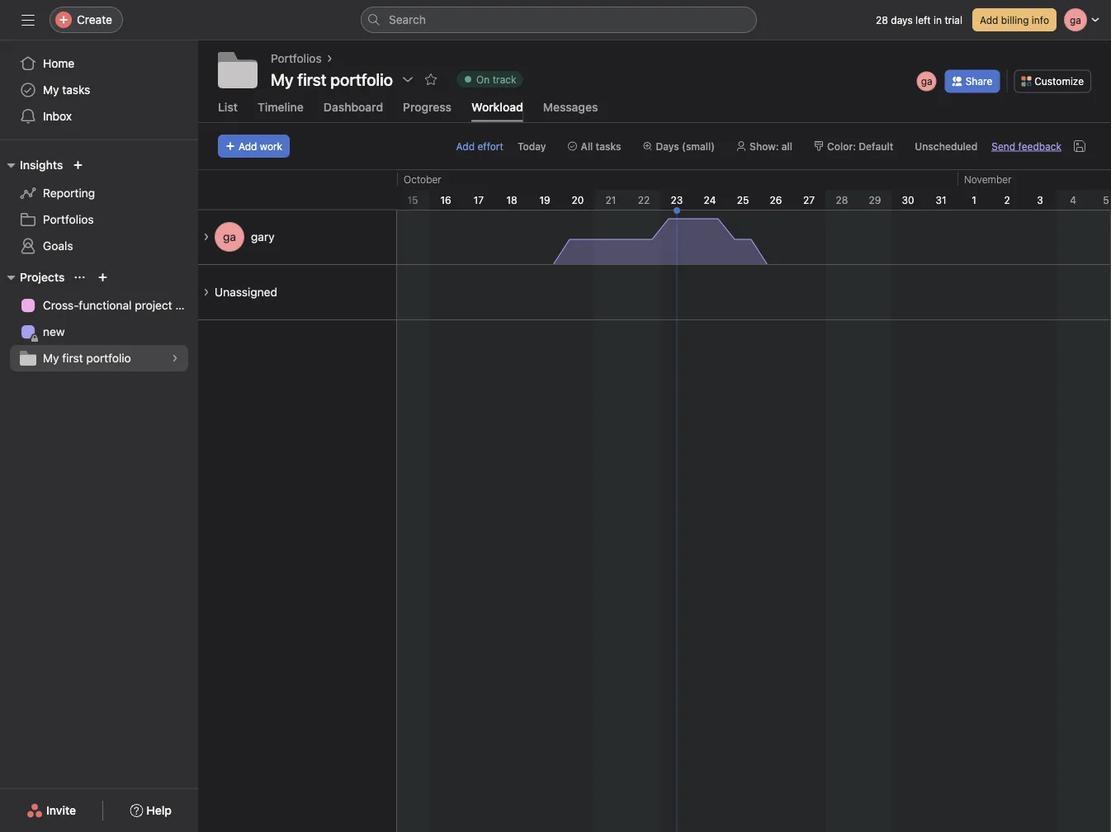 Task type: vqa. For each thing, say whether or not it's contained in the screenshot.
right Add
yes



Task type: describe. For each thing, give the bounding box(es) containing it.
save layout as default image
[[1073, 139, 1086, 153]]

functional
[[79, 298, 132, 312]]

add for add work
[[239, 140, 257, 152]]

color:
[[827, 140, 856, 152]]

31
[[936, 194, 947, 205]]

cross-functional project plan
[[43, 298, 198, 312]]

new link
[[10, 319, 188, 345]]

0 vertical spatial portfolios link
[[271, 50, 322, 68]]

billing
[[1001, 14, 1029, 26]]

days (small)
[[656, 140, 715, 152]]

(small)
[[682, 140, 715, 152]]

my for my first portfolio
[[43, 351, 59, 365]]

add work button
[[218, 134, 290, 158]]

goals
[[43, 239, 73, 253]]

add work
[[239, 140, 282, 152]]

on
[[476, 73, 490, 85]]

show options image
[[401, 73, 414, 86]]

invite
[[46, 804, 76, 817]]

15
[[407, 194, 418, 205]]

20
[[572, 194, 584, 205]]

add for add billing info
[[980, 14, 998, 26]]

add for add effort
[[456, 140, 475, 152]]

on track
[[476, 73, 516, 85]]

send feedback
[[992, 140, 1062, 152]]

trial
[[945, 14, 963, 26]]

cross-functional project plan link
[[10, 292, 198, 319]]

messages
[[543, 100, 598, 114]]

28 for 28
[[836, 194, 848, 205]]

dashboard
[[324, 100, 383, 114]]

hide sidebar image
[[21, 13, 35, 26]]

my tasks
[[43, 83, 90, 97]]

insights button
[[0, 155, 63, 175]]

0 vertical spatial portfolios
[[271, 52, 322, 65]]

5
[[1103, 194, 1109, 205]]

first
[[62, 351, 83, 365]]

new image
[[73, 160, 83, 170]]

customize button
[[1014, 70, 1091, 93]]

progress link
[[403, 100, 452, 122]]

help button
[[119, 796, 182, 826]]

portfolio
[[86, 351, 131, 365]]

21
[[606, 194, 616, 205]]

26
[[770, 194, 782, 205]]

effort
[[478, 140, 503, 152]]

portfolios link inside insights element
[[10, 206, 188, 233]]

search list box
[[361, 7, 757, 33]]

share button
[[945, 70, 1000, 93]]

days
[[656, 140, 679, 152]]

18
[[506, 194, 517, 205]]

all
[[782, 140, 793, 152]]

17
[[474, 194, 484, 205]]

add billing info
[[980, 14, 1049, 26]]

24
[[704, 194, 716, 205]]

invite button
[[16, 796, 87, 826]]

dashboard link
[[324, 100, 383, 122]]

add billing info button
[[972, 8, 1057, 31]]

projects button
[[0, 267, 65, 287]]

my first portfolio link
[[10, 345, 188, 372]]

customize
[[1035, 75, 1084, 87]]

27
[[803, 194, 815, 205]]

inbox
[[43, 109, 72, 123]]

default
[[859, 140, 893, 152]]

2
[[1004, 194, 1010, 205]]

tasks for my tasks
[[62, 83, 90, 97]]

19
[[539, 194, 550, 205]]

my for my tasks
[[43, 83, 59, 97]]

feedback
[[1018, 140, 1062, 152]]

share
[[966, 75, 993, 87]]

1
[[972, 194, 976, 205]]

track
[[493, 73, 516, 85]]

send
[[992, 140, 1016, 152]]

global element
[[0, 40, 198, 140]]



Task type: locate. For each thing, give the bounding box(es) containing it.
22
[[638, 194, 650, 205]]

days (small) button
[[635, 134, 722, 158]]

show:
[[750, 140, 779, 152]]

color: default button
[[807, 134, 901, 158]]

tasks down home on the top of page
[[62, 83, 90, 97]]

workload
[[471, 100, 523, 114]]

unscheduled button
[[907, 134, 985, 158]]

my first portfolio
[[271, 69, 393, 89]]

add left effort
[[456, 140, 475, 152]]

days
[[891, 14, 913, 26]]

reporting
[[43, 186, 95, 200]]

projects element
[[0, 263, 198, 375]]

3
[[1037, 194, 1043, 205]]

my for my first portfolio
[[271, 69, 294, 89]]

1 horizontal spatial tasks
[[596, 140, 621, 152]]

portfolios down reporting
[[43, 213, 94, 226]]

add left work
[[239, 140, 257, 152]]

insights element
[[0, 150, 198, 263]]

my up "timeline"
[[271, 69, 294, 89]]

home link
[[10, 50, 188, 77]]

29
[[869, 194, 881, 205]]

list link
[[218, 100, 238, 122]]

cross-
[[43, 298, 79, 312]]

search
[[389, 13, 426, 26]]

ga left gary
[[223, 230, 236, 243]]

23
[[671, 194, 683, 205]]

1 horizontal spatial add
[[456, 140, 475, 152]]

0 horizontal spatial portfolios
[[43, 213, 94, 226]]

see details, my first portfolio image
[[170, 353, 180, 363]]

4
[[1070, 194, 1076, 205]]

0 horizontal spatial portfolios link
[[10, 206, 188, 233]]

all
[[581, 140, 593, 152]]

gary
[[251, 230, 275, 243]]

ga left share button
[[921, 75, 933, 87]]

create button
[[50, 7, 123, 33]]

1 horizontal spatial portfolios
[[271, 52, 322, 65]]

add effort
[[456, 140, 503, 152]]

plan
[[175, 298, 198, 312]]

goals link
[[10, 233, 188, 259]]

help
[[146, 804, 172, 817]]

project
[[135, 298, 172, 312]]

portfolios link
[[271, 50, 322, 68], [10, 206, 188, 233]]

0 horizontal spatial tasks
[[62, 83, 90, 97]]

1 vertical spatial 28
[[836, 194, 848, 205]]

25
[[737, 194, 749, 205]]

28 left 29
[[836, 194, 848, 205]]

portfolios link up my first portfolio
[[271, 50, 322, 68]]

1 vertical spatial ga
[[223, 230, 236, 243]]

inbox link
[[10, 103, 188, 130]]

0 horizontal spatial add
[[239, 140, 257, 152]]

november
[[964, 173, 1012, 185]]

portfolios
[[271, 52, 322, 65], [43, 213, 94, 226]]

info
[[1032, 14, 1049, 26]]

search button
[[361, 7, 757, 33]]

send feedback link
[[992, 139, 1062, 153]]

timeline
[[258, 100, 304, 114]]

tasks right the all
[[596, 140, 621, 152]]

my inside global element
[[43, 83, 59, 97]]

today button
[[510, 134, 554, 158]]

my left first
[[43, 351, 59, 365]]

today
[[518, 140, 546, 152]]

my first portfolio
[[43, 351, 131, 365]]

28 left days
[[876, 14, 888, 26]]

progress
[[403, 100, 452, 114]]

my
[[271, 69, 294, 89], [43, 83, 59, 97], [43, 351, 59, 365]]

left
[[916, 14, 931, 26]]

1 vertical spatial portfolios
[[43, 213, 94, 226]]

0 vertical spatial tasks
[[62, 83, 90, 97]]

show: all
[[750, 140, 793, 152]]

new
[[43, 325, 65, 338]]

my tasks link
[[10, 77, 188, 103]]

tasks inside dropdown button
[[596, 140, 621, 152]]

28 for 28 days left in trial
[[876, 14, 888, 26]]

1 horizontal spatial ga
[[921, 75, 933, 87]]

reporting link
[[10, 180, 188, 206]]

october
[[404, 173, 442, 185]]

show options, current sort, top image
[[75, 272, 85, 282]]

list
[[218, 100, 238, 114]]

my up inbox
[[43, 83, 59, 97]]

new project or portfolio image
[[98, 272, 108, 282]]

tasks inside global element
[[62, 83, 90, 97]]

color: default
[[827, 140, 893, 152]]

workload link
[[471, 100, 523, 122]]

1 vertical spatial tasks
[[596, 140, 621, 152]]

on track button
[[449, 68, 530, 91]]

home
[[43, 57, 75, 70]]

1 horizontal spatial 28
[[876, 14, 888, 26]]

ga
[[921, 75, 933, 87], [223, 230, 236, 243]]

2 horizontal spatial add
[[980, 14, 998, 26]]

portfolios inside insights element
[[43, 213, 94, 226]]

30
[[902, 194, 914, 205]]

all tasks
[[581, 140, 621, 152]]

28 days left in trial
[[876, 14, 963, 26]]

my inside "projects" element
[[43, 351, 59, 365]]

first portfolio
[[297, 69, 393, 89]]

16
[[440, 194, 451, 205]]

portfolios up my first portfolio
[[271, 52, 322, 65]]

add to starred image
[[424, 73, 438, 86]]

messages link
[[543, 100, 598, 122]]

timeline link
[[258, 100, 304, 122]]

1 vertical spatial portfolios link
[[10, 206, 188, 233]]

add
[[980, 14, 998, 26], [239, 140, 257, 152], [456, 140, 475, 152]]

0 vertical spatial ga
[[921, 75, 933, 87]]

show: all button
[[729, 134, 800, 158]]

1 horizontal spatial portfolios link
[[271, 50, 322, 68]]

tasks for all tasks
[[596, 140, 621, 152]]

0 horizontal spatial 28
[[836, 194, 848, 205]]

0 vertical spatial 28
[[876, 14, 888, 26]]

0 horizontal spatial ga
[[223, 230, 236, 243]]

unassigned
[[215, 285, 277, 299]]

portfolios link down reporting
[[10, 206, 188, 233]]

28
[[876, 14, 888, 26], [836, 194, 848, 205]]

tasks
[[62, 83, 90, 97], [596, 140, 621, 152]]

add left billing
[[980, 14, 998, 26]]

projects
[[20, 270, 65, 284]]

add effort button
[[456, 140, 503, 152]]

insights
[[20, 158, 63, 172]]

in
[[934, 14, 942, 26]]



